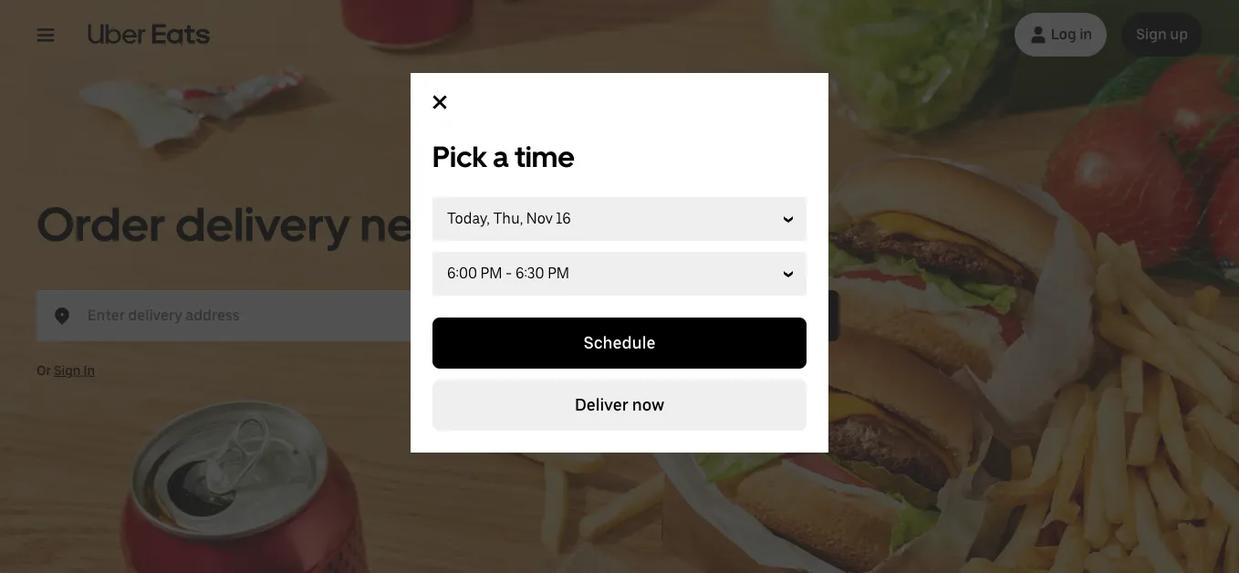 Task type: locate. For each thing, give the bounding box(es) containing it.
1 vertical spatial sign
[[54, 363, 81, 378]]

log in
[[1051, 26, 1093, 43]]

0 horizontal spatial sign
[[54, 363, 81, 378]]

pick
[[433, 140, 487, 174]]

order delivery near you
[[37, 195, 548, 253]]

here
[[790, 306, 825, 325]]

order
[[37, 195, 166, 253]]

sign up link
[[1122, 13, 1203, 57]]

sign left up
[[1136, 26, 1167, 43]]

1 horizontal spatial sign
[[1136, 26, 1167, 43]]

sign left in
[[54, 363, 81, 378]]

log
[[1051, 26, 1077, 43]]

a
[[493, 140, 509, 174]]

pick a time
[[433, 140, 575, 174]]

in
[[1080, 26, 1093, 43]]

0 vertical spatial sign
[[1136, 26, 1167, 43]]

sign
[[1136, 26, 1167, 43], [54, 363, 81, 378]]

schedule
[[584, 333, 656, 352]]

delivery
[[175, 195, 351, 253]]

search here button
[[718, 290, 839, 341]]

pick a time dialog
[[411, 73, 829, 453]]



Task type: vqa. For each thing, say whether or not it's contained in the screenshot.
main navigation menu IMAGE
no



Task type: describe. For each thing, give the bounding box(es) containing it.
sign in link
[[54, 363, 95, 378]]

or
[[37, 363, 51, 378]]

or sign in
[[37, 363, 95, 378]]

schedule button
[[433, 318, 807, 369]]

search here
[[733, 306, 825, 325]]

now
[[632, 395, 664, 414]]

up
[[1170, 26, 1188, 43]]

deliver now
[[575, 395, 664, 414]]

sign up
[[1136, 26, 1188, 43]]

in
[[83, 363, 95, 378]]

deliver now button
[[433, 380, 807, 431]]

time
[[515, 140, 575, 174]]

you
[[467, 195, 548, 253]]

near
[[360, 195, 457, 253]]

log in link
[[1015, 13, 1107, 57]]

search
[[733, 306, 787, 325]]

deliver
[[575, 395, 629, 414]]



